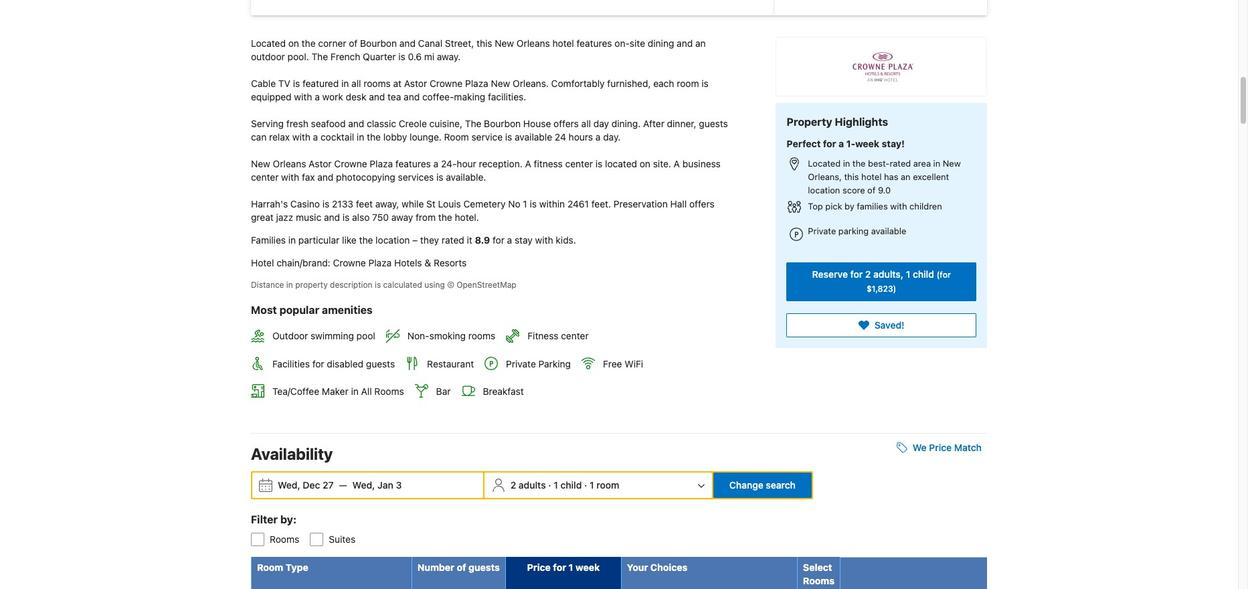 Task type: locate. For each thing, give the bounding box(es) containing it.
an inside located on the corner of bourbon and canal street, this new orleans hotel features on-site dining and an outdoor pool. the french quarter is 0.6 mi away. cable tv is featured in all rooms at astor crowne plaza new orleans. comfortably furnished, each room is equipped with a work desk and tea and coffee-making facilities. serving fresh seafood and classic creole cuisine, the bourbon house offers all day dining. after dinner, guests can relax with a cocktail in the lobby lounge. room service is available 24 hours a day. new orleans astor crowne plaza features a 24-hour reception. a fitness center is located on site. a business center with fax and photocopying services is available. harrah's casino is 2133 feet away, while st louis cemetery no 1 is within 2461 feet. preservation hall offers great jazz music and is also 750 away from the hotel.
[[696, 38, 706, 49]]

furnished,
[[608, 78, 651, 89]]

rated up has
[[890, 158, 911, 169]]

0 horizontal spatial available
[[515, 131, 553, 143]]

0 horizontal spatial 2
[[511, 479, 516, 491]]

is right service
[[505, 131, 512, 143]]

0 horizontal spatial located
[[251, 38, 286, 49]]

guests right "number"
[[469, 562, 500, 573]]

this inside located on the corner of bourbon and canal street, this new orleans hotel features on-site dining and an outdoor pool. the french quarter is 0.6 mi away. cable tv is featured in all rooms at astor crowne plaza new orleans. comfortably furnished, each room is equipped with a work desk and tea and coffee-making facilities. serving fresh seafood and classic creole cuisine, the bourbon house offers all day dining. after dinner, guests can relax with a cocktail in the lobby lounge. room service is available 24 hours a day. new orleans astor crowne plaza features a 24-hour reception. a fitness center is located on site. a business center with fax and photocopying services is available. harrah's casino is 2133 feet away, while st louis cemetery no 1 is within 2461 feet. preservation hall offers great jazz music and is also 750 away from the hotel.
[[477, 38, 493, 49]]

of right "number"
[[457, 562, 466, 573]]

0 vertical spatial location
[[808, 185, 841, 195]]

new up excellent
[[943, 158, 961, 169]]

1 horizontal spatial offers
[[690, 198, 715, 210]]

an right dining
[[696, 38, 706, 49]]

dining.
[[612, 118, 641, 129]]

the down corner
[[312, 51, 328, 62]]

private up breakfast
[[506, 358, 536, 369]]

1 horizontal spatial of
[[457, 562, 466, 573]]

your
[[627, 562, 648, 573]]

1 vertical spatial private
[[506, 358, 536, 369]]

desk
[[346, 91, 367, 103]]

plaza up photocopying in the left top of the page
[[370, 158, 393, 169]]

fitness center
[[528, 330, 589, 342]]

child left (for at the right of page
[[913, 269, 935, 280]]

calculated
[[383, 280, 422, 290]]

3
[[396, 479, 402, 491]]

new up facilities.
[[491, 78, 510, 89]]

0 vertical spatial rated
[[890, 158, 911, 169]]

0 horizontal spatial location
[[376, 234, 410, 246]]

1 horizontal spatial wed,
[[353, 479, 375, 491]]

crowne plaza hotels & resorts image
[[843, 47, 924, 87]]

from
[[416, 212, 436, 223]]

1 horizontal spatial guests
[[469, 562, 500, 573]]

dec
[[303, 479, 320, 491]]

0 horizontal spatial this
[[477, 38, 493, 49]]

0 horizontal spatial astor
[[309, 158, 332, 169]]

0 vertical spatial room
[[677, 78, 699, 89]]

0 horizontal spatial offers
[[554, 118, 579, 129]]

on up 'pool.'
[[288, 38, 299, 49]]

property
[[295, 280, 328, 290]]

in left all
[[351, 386, 359, 397]]

1 horizontal spatial ·
[[585, 479, 587, 491]]

2 vertical spatial rooms
[[803, 575, 835, 587]]

each
[[654, 78, 675, 89]]

stay!
[[882, 138, 905, 149]]

on
[[288, 38, 299, 49], [640, 158, 651, 169]]

a down day
[[596, 131, 601, 143]]

is left the 2133
[[323, 198, 330, 210]]

and left tea
[[369, 91, 385, 103]]

2 vertical spatial center
[[561, 330, 589, 342]]

of left 9.0
[[868, 185, 876, 195]]

rooms left at
[[364, 78, 391, 89]]

1 vertical spatial all
[[582, 118, 591, 129]]

guests inside located on the corner of bourbon and canal street, this new orleans hotel features on-site dining and an outdoor pool. the french quarter is 0.6 mi away. cable tv is featured in all rooms at astor crowne plaza new orleans. comfortably furnished, each room is equipped with a work desk and tea and coffee-making facilities. serving fresh seafood and classic creole cuisine, the bourbon house offers all day dining. after dinner, guests can relax with a cocktail in the lobby lounge. room service is available 24 hours a day. new orleans astor crowne plaza features a 24-hour reception. a fitness center is located on site. a business center with fax and photocopying services is available. harrah's casino is 2133 feet away, while st louis cemetery no 1 is within 2461 feet. preservation hall offers great jazz music and is also 750 away from the hotel.
[[699, 118, 728, 129]]

maker
[[322, 386, 349, 397]]

1 horizontal spatial the
[[465, 118, 482, 129]]

of inside located on the corner of bourbon and canal street, this new orleans hotel features on-site dining and an outdoor pool. the french quarter is 0.6 mi away. cable tv is featured in all rooms at astor crowne plaza new orleans. comfortably furnished, each room is equipped with a work desk and tea and coffee-making facilities. serving fresh seafood and classic creole cuisine, the bourbon house offers all day dining. after dinner, guests can relax with a cocktail in the lobby lounge. room service is available 24 hours a day. new orleans astor crowne plaza features a 24-hour reception. a fitness center is located on site. a business center with fax and photocopying services is available. harrah's casino is 2133 feet away, while st louis cemetery no 1 is within 2461 feet. preservation hall offers great jazz music and is also 750 away from the hotel.
[[349, 38, 358, 49]]

2 inside dropdown button
[[511, 479, 516, 491]]

1 vertical spatial 2
[[511, 479, 516, 491]]

0 horizontal spatial an
[[696, 38, 706, 49]]

available inside located on the corner of bourbon and canal street, this new orleans hotel features on-site dining and an outdoor pool. the french quarter is 0.6 mi away. cable tv is featured in all rooms at astor crowne plaza new orleans. comfortably furnished, each room is equipped with a work desk and tea and coffee-making facilities. serving fresh seafood and classic creole cuisine, the bourbon house offers all day dining. after dinner, guests can relax with a cocktail in the lobby lounge. room service is available 24 hours a day. new orleans astor crowne plaza features a 24-hour reception. a fitness center is located on site. a business center with fax and photocopying services is available. harrah's casino is 2133 feet away, while st louis cemetery no 1 is within 2461 feet. preservation hall offers great jazz music and is also 750 away from the hotel.
[[515, 131, 553, 143]]

group containing rooms
[[240, 522, 988, 546]]

with down the fresh
[[293, 131, 311, 143]]

away.
[[437, 51, 461, 62]]

2 wed, from the left
[[353, 479, 375, 491]]

center right the fitness
[[561, 330, 589, 342]]

jazz
[[276, 212, 293, 223]]

new down can
[[251, 158, 270, 169]]

1 vertical spatial available
[[872, 226, 907, 237]]

0 vertical spatial 2
[[866, 269, 871, 280]]

1 vertical spatial astor
[[309, 158, 332, 169]]

this inside located in the best-rated area in new orleans, this hotel has an excellent location score of 9.0
[[845, 171, 860, 182]]

1 vertical spatial rooms
[[270, 534, 299, 545]]

·
[[549, 479, 552, 491], [585, 479, 587, 491]]

wed, right the —
[[353, 479, 375, 491]]

private
[[808, 226, 837, 237], [506, 358, 536, 369]]

and up cocktail
[[348, 118, 364, 129]]

all up desk
[[352, 78, 361, 89]]

1 wed, from the left
[[278, 479, 301, 491]]

1 vertical spatial rated
[[442, 234, 465, 246]]

bourbon up service
[[484, 118, 521, 129]]

on left the "site."
[[640, 158, 651, 169]]

in up desk
[[342, 78, 349, 89]]

week left your
[[576, 562, 600, 573]]

location left –
[[376, 234, 410, 246]]

astor right at
[[404, 78, 427, 89]]

equipped
[[251, 91, 292, 103]]

we price match
[[913, 442, 982, 453]]

for for price for 1 week
[[553, 562, 567, 573]]

1 vertical spatial price
[[527, 562, 551, 573]]

of inside located in the best-rated area in new orleans, this hotel has an excellent location score of 9.0
[[868, 185, 876, 195]]

filter
[[251, 514, 278, 526]]

2 horizontal spatial guests
[[699, 118, 728, 129]]

1 horizontal spatial price
[[930, 442, 952, 453]]

street,
[[445, 38, 474, 49]]

1 vertical spatial this
[[845, 171, 860, 182]]

guests up all
[[366, 358, 395, 369]]

location down orleans,
[[808, 185, 841, 195]]

1 vertical spatial guests
[[366, 358, 395, 369]]

rooms down select
[[803, 575, 835, 587]]

louis
[[438, 198, 461, 210]]

1 horizontal spatial private
[[808, 226, 837, 237]]

site
[[630, 38, 646, 49]]

in up excellent
[[934, 158, 941, 169]]

0 vertical spatial rooms
[[364, 78, 391, 89]]

located up orleans,
[[808, 158, 841, 169]]

child right the adults
[[561, 479, 582, 491]]

1 horizontal spatial this
[[845, 171, 860, 182]]

st
[[427, 198, 436, 210]]

rooms right smoking
[[469, 330, 496, 342]]

0 vertical spatial hotel
[[553, 38, 574, 49]]

0 vertical spatial child
[[913, 269, 935, 280]]

pool.
[[288, 51, 309, 62]]

plaza up "making"
[[465, 78, 489, 89]]

2 vertical spatial crowne
[[333, 257, 366, 269]]

0 vertical spatial plaza
[[465, 78, 489, 89]]

1 vertical spatial room
[[597, 479, 620, 491]]

and
[[400, 38, 416, 49], [677, 38, 693, 49], [369, 91, 385, 103], [404, 91, 420, 103], [348, 118, 364, 129], [318, 172, 334, 183], [324, 212, 340, 223]]

by
[[845, 201, 855, 211]]

is left calculated
[[375, 280, 381, 290]]

rooms inside located on the corner of bourbon and canal street, this new orleans hotel features on-site dining and an outdoor pool. the french quarter is 0.6 mi away. cable tv is featured in all rooms at astor crowne plaza new orleans. comfortably furnished, each room is equipped with a work desk and tea and coffee-making facilities. serving fresh seafood and classic creole cuisine, the bourbon house offers all day dining. after dinner, guests can relax with a cocktail in the lobby lounge. room service is available 24 hours a day. new orleans astor crowne plaza features a 24-hour reception. a fitness center is located on site. a business center with fax and photocopying services is available. harrah's casino is 2133 feet away, while st louis cemetery no 1 is within 2461 feet. preservation hall offers great jazz music and is also 750 away from the hotel.
[[364, 78, 391, 89]]

private for private parking
[[506, 358, 536, 369]]

located inside located on the corner of bourbon and canal street, this new orleans hotel features on-site dining and an outdoor pool. the french quarter is 0.6 mi away. cable tv is featured in all rooms at astor crowne plaza new orleans. comfortably furnished, each room is equipped with a work desk and tea and coffee-making facilities. serving fresh seafood and classic creole cuisine, the bourbon house offers all day dining. after dinner, guests can relax with a cocktail in the lobby lounge. room service is available 24 hours a day. new orleans astor crowne plaza features a 24-hour reception. a fitness center is located on site. a business center with fax and photocopying services is available. harrah's casino is 2133 feet away, while st louis cemetery no 1 is within 2461 feet. preservation hall offers great jazz music and is also 750 away from the hotel.
[[251, 38, 286, 49]]

0 vertical spatial an
[[696, 38, 706, 49]]

area
[[914, 158, 931, 169]]

families in particular like the location – they rated it 8.9 for a stay with kids.
[[251, 234, 576, 246]]

harrah's
[[251, 198, 288, 210]]

with down 9.0
[[891, 201, 908, 211]]

astor up fax
[[309, 158, 332, 169]]

located on the corner of bourbon and canal street, this new orleans hotel features on-site dining and an outdoor pool. the french quarter is 0.6 mi away. cable tv is featured in all rooms at astor crowne plaza new orleans. comfortably furnished, each room is equipped with a work desk and tea and coffee-making facilities. serving fresh seafood and classic creole cuisine, the bourbon house offers all day dining. after dinner, guests can relax with a cocktail in the lobby lounge. room service is available 24 hours a day. new orleans astor crowne plaza features a 24-hour reception. a fitness center is located on site. a business center with fax and photocopying services is available. harrah's casino is 2133 feet away, while st louis cemetery no 1 is within 2461 feet. preservation hall offers great jazz music and is also 750 away from the hotel.
[[251, 38, 731, 223]]

orleans.
[[513, 78, 549, 89]]

hotels
[[394, 257, 422, 269]]

0 horizontal spatial guests
[[366, 358, 395, 369]]

child inside "2 adults · 1 child · 1 room" dropdown button
[[561, 479, 582, 491]]

2 vertical spatial guests
[[469, 562, 500, 573]]

this up score
[[845, 171, 860, 182]]

available
[[515, 131, 553, 143], [872, 226, 907, 237]]

adults,
[[874, 269, 904, 280]]

2 vertical spatial plaza
[[369, 257, 392, 269]]

an right has
[[901, 171, 911, 182]]

score
[[843, 185, 866, 195]]

children
[[910, 201, 943, 211]]

1 vertical spatial rooms
[[469, 330, 496, 342]]

2 adults · 1 child · 1 room button
[[486, 473, 711, 498]]

wed, left dec on the bottom left
[[278, 479, 301, 491]]

1 horizontal spatial location
[[808, 185, 841, 195]]

0 vertical spatial this
[[477, 38, 493, 49]]

guests right dinner, on the top
[[699, 118, 728, 129]]

features up services in the top left of the page
[[396, 158, 431, 169]]

0.6
[[408, 51, 422, 62]]

0 vertical spatial located
[[251, 38, 286, 49]]

located up outdoor at the left top of page
[[251, 38, 286, 49]]

with
[[294, 91, 312, 103], [293, 131, 311, 143], [281, 172, 299, 183], [891, 201, 908, 211], [535, 234, 554, 246]]

available down house
[[515, 131, 553, 143]]

1 horizontal spatial a
[[674, 158, 680, 169]]

crowne up the coffee-
[[430, 78, 463, 89]]

2133
[[332, 198, 354, 210]]

private down top
[[808, 226, 837, 237]]

0 vertical spatial available
[[515, 131, 553, 143]]

0 horizontal spatial rooms
[[364, 78, 391, 89]]

of
[[349, 38, 358, 49], [868, 185, 876, 195], [457, 562, 466, 573]]

week down highlights
[[856, 138, 880, 149]]

plaza up distance in property description is calculated using © openstreetmap
[[369, 257, 392, 269]]

rated left it
[[442, 234, 465, 246]]

2 up $1,823)
[[866, 269, 871, 280]]

top
[[808, 201, 823, 211]]

for
[[823, 138, 837, 149], [493, 234, 505, 246], [851, 269, 863, 280], [313, 358, 325, 369], [553, 562, 567, 573]]

openstreetmap
[[457, 280, 517, 290]]

plaza
[[465, 78, 489, 89], [370, 158, 393, 169], [369, 257, 392, 269]]

0 vertical spatial rooms
[[375, 386, 404, 397]]

features left on- in the top of the page
[[577, 38, 612, 49]]

0 vertical spatial of
[[349, 38, 358, 49]]

orleans up fax
[[273, 158, 306, 169]]

rooms right all
[[375, 386, 404, 397]]

on-
[[615, 38, 630, 49]]

0 horizontal spatial features
[[396, 158, 431, 169]]

1 horizontal spatial rated
[[890, 158, 911, 169]]

hotel down best- on the top of the page
[[862, 171, 882, 182]]

1-
[[847, 138, 856, 149]]

location
[[808, 185, 841, 195], [376, 234, 410, 246]]

popular
[[280, 304, 320, 316]]

2 vertical spatial of
[[457, 562, 466, 573]]

1 horizontal spatial room
[[444, 131, 469, 143]]

0 vertical spatial private
[[808, 226, 837, 237]]

it
[[467, 234, 473, 246]]

with down featured
[[294, 91, 312, 103]]

1 horizontal spatial hotel
[[862, 171, 882, 182]]

0 horizontal spatial all
[[352, 78, 361, 89]]

an
[[696, 38, 706, 49], [901, 171, 911, 182]]

0 vertical spatial guests
[[699, 118, 728, 129]]

1 vertical spatial week
[[576, 562, 600, 573]]

bourbon up quarter
[[360, 38, 397, 49]]

orleans up orleans.
[[517, 38, 550, 49]]

the down louis
[[438, 212, 452, 223]]

0 vertical spatial price
[[930, 442, 952, 453]]

1 a from the left
[[525, 158, 532, 169]]

1 horizontal spatial an
[[901, 171, 911, 182]]

hotel inside located in the best-rated area in new orleans, this hotel has an excellent location score of 9.0
[[862, 171, 882, 182]]

1 vertical spatial located
[[808, 158, 841, 169]]

2 left the adults
[[511, 479, 516, 491]]

room inside dropdown button
[[597, 479, 620, 491]]

located for located on the corner of bourbon and canal street, this new orleans hotel features on-site dining and an outdoor pool. the french quarter is 0.6 mi away. cable tv is featured in all rooms at astor crowne plaza new orleans. comfortably furnished, each room is equipped with a work desk and tea and coffee-making facilities. serving fresh seafood and classic creole cuisine, the bourbon house offers all day dining. after dinner, guests can relax with a cocktail in the lobby lounge. room service is available 24 hours a day. new orleans astor crowne plaza features a 24-hour reception. a fitness center is located on site. a business center with fax and photocopying services is available. harrah's casino is 2133 feet away, while st louis cemetery no 1 is within 2461 feet. preservation hall offers great jazz music and is also 750 away from the hotel.
[[251, 38, 286, 49]]

group
[[240, 522, 988, 546]]

outdoor
[[273, 330, 308, 342]]

property
[[787, 116, 833, 128]]

1 vertical spatial hotel
[[862, 171, 882, 182]]

we price match button
[[892, 436, 988, 460]]

0 horizontal spatial room
[[257, 562, 283, 573]]

room inside located on the corner of bourbon and canal street, this new orleans hotel features on-site dining and an outdoor pool. the french quarter is 0.6 mi away. cable tv is featured in all rooms at astor crowne plaza new orleans. comfortably furnished, each room is equipped with a work desk and tea and coffee-making facilities. serving fresh seafood and classic creole cuisine, the bourbon house offers all day dining. after dinner, guests can relax with a cocktail in the lobby lounge. room service is available 24 hours a day. new orleans astor crowne plaza features a 24-hour reception. a fitness center is located on site. a business center with fax and photocopying services is available. harrah's casino is 2133 feet away, while st louis cemetery no 1 is within 2461 feet. preservation hall offers great jazz music and is also 750 away from the hotel.
[[444, 131, 469, 143]]

2
[[866, 269, 871, 280], [511, 479, 516, 491]]

crowne up description
[[333, 257, 366, 269]]

1 vertical spatial offers
[[690, 198, 715, 210]]

0 horizontal spatial private
[[506, 358, 536, 369]]

creole
[[399, 118, 427, 129]]

reception.
[[479, 158, 523, 169]]

0 horizontal spatial room
[[597, 479, 620, 491]]

tv
[[278, 78, 291, 89]]

1 horizontal spatial rooms
[[469, 330, 496, 342]]

the left best- on the top of the page
[[853, 158, 866, 169]]

0 horizontal spatial child
[[561, 479, 582, 491]]

2 horizontal spatial of
[[868, 185, 876, 195]]

using
[[425, 280, 445, 290]]

chain/brand:
[[277, 257, 331, 269]]

0 vertical spatial week
[[856, 138, 880, 149]]

cemetery
[[464, 198, 506, 210]]

location inside located in the best-rated area in new orleans, this hotel has an excellent location score of 9.0
[[808, 185, 841, 195]]

parking
[[539, 358, 571, 369]]

a left fitness
[[525, 158, 532, 169]]

offers right hall
[[690, 198, 715, 210]]

0 horizontal spatial orleans
[[273, 158, 306, 169]]

this right street,
[[477, 38, 493, 49]]

0 horizontal spatial a
[[525, 158, 532, 169]]

offers up 24
[[554, 118, 579, 129]]

all up hours
[[582, 118, 591, 129]]

great
[[251, 212, 274, 223]]

offers
[[554, 118, 579, 129], [690, 198, 715, 210]]

bourbon
[[360, 38, 397, 49], [484, 118, 521, 129]]

1 horizontal spatial 2
[[866, 269, 871, 280]]

located inside located in the best-rated area in new orleans, this hotel has an excellent location score of 9.0
[[808, 158, 841, 169]]

1 vertical spatial location
[[376, 234, 410, 246]]

1 horizontal spatial astor
[[404, 78, 427, 89]]

0 vertical spatial features
[[577, 38, 612, 49]]

1 vertical spatial the
[[465, 118, 482, 129]]

room
[[444, 131, 469, 143], [257, 562, 283, 573]]

the right 'like'
[[359, 234, 373, 246]]

1 · from the left
[[549, 479, 552, 491]]

feet.
[[592, 198, 611, 210]]

1 inside located on the corner of bourbon and canal street, this new orleans hotel features on-site dining and an outdoor pool. the french quarter is 0.6 mi away. cable tv is featured in all rooms at astor crowne plaza new orleans. comfortably furnished, each room is equipped with a work desk and tea and coffee-making facilities. serving fresh seafood and classic creole cuisine, the bourbon house offers all day dining. after dinner, guests can relax with a cocktail in the lobby lounge. room service is available 24 hours a day. new orleans astor crowne plaza features a 24-hour reception. a fitness center is located on site. a business center with fax and photocopying services is available. harrah's casino is 2133 feet away, while st louis cemetery no 1 is within 2461 feet. preservation hall offers great jazz music and is also 750 away from the hotel.
[[523, 198, 527, 210]]

0 vertical spatial all
[[352, 78, 361, 89]]

0 vertical spatial center
[[566, 158, 593, 169]]

canal
[[418, 38, 443, 49]]

1 horizontal spatial orleans
[[517, 38, 550, 49]]

in right cocktail
[[357, 131, 364, 143]]

is left 0.6
[[399, 51, 406, 62]]

available down "top pick by families with children"
[[872, 226, 907, 237]]

center up harrah's
[[251, 172, 279, 183]]

1 horizontal spatial located
[[808, 158, 841, 169]]

1 vertical spatial features
[[396, 158, 431, 169]]

rooms down by:
[[270, 534, 299, 545]]

(for $1,823)
[[867, 270, 951, 294]]

casino
[[291, 198, 320, 210]]

the
[[302, 38, 316, 49], [367, 131, 381, 143], [853, 158, 866, 169], [438, 212, 452, 223], [359, 234, 373, 246]]

1 vertical spatial an
[[901, 171, 911, 182]]

a right the "site."
[[674, 158, 680, 169]]

filter by:
[[251, 514, 297, 526]]

0 vertical spatial offers
[[554, 118, 579, 129]]



Task type: describe. For each thing, give the bounding box(es) containing it.
for for reserve for 2 adults, 1 child
[[851, 269, 863, 280]]

match
[[955, 442, 982, 453]]

1 vertical spatial on
[[640, 158, 651, 169]]

seafood
[[311, 118, 346, 129]]

0 horizontal spatial rated
[[442, 234, 465, 246]]

the inside located in the best-rated area in new orleans, this hotel has an excellent location score of 9.0
[[853, 158, 866, 169]]

is right tv
[[293, 78, 300, 89]]

families
[[857, 201, 888, 211]]

0 vertical spatial orleans
[[517, 38, 550, 49]]

wed, jan 3 button
[[347, 473, 407, 498]]

services
[[398, 172, 434, 183]]

1 horizontal spatial available
[[872, 226, 907, 237]]

the up 'pool.'
[[302, 38, 316, 49]]

also
[[352, 212, 370, 223]]

private for private parking available
[[808, 226, 837, 237]]

8.9
[[475, 234, 490, 246]]

suites
[[329, 534, 356, 545]]

(for
[[937, 270, 951, 280]]

jan
[[378, 479, 394, 491]]

in left the property
[[286, 280, 293, 290]]

24
[[555, 131, 566, 143]]

and up 0.6
[[400, 38, 416, 49]]

making
[[454, 91, 486, 103]]

after
[[644, 118, 665, 129]]

no
[[508, 198, 521, 210]]

2 adults · 1 child · 1 room
[[511, 479, 620, 491]]

tea/coffee maker in all rooms
[[273, 386, 404, 397]]

resorts
[[434, 257, 467, 269]]

located for located in the best-rated area in new orleans, this hotel has an excellent location score of 9.0
[[808, 158, 841, 169]]

1 vertical spatial crowne
[[334, 158, 367, 169]]

1 vertical spatial plaza
[[370, 158, 393, 169]]

is down the 2133
[[343, 212, 350, 223]]

0 vertical spatial the
[[312, 51, 328, 62]]

and right fax
[[318, 172, 334, 183]]

available.
[[446, 172, 486, 183]]

dinner,
[[667, 118, 697, 129]]

with right stay
[[535, 234, 554, 246]]

new inside located in the best-rated area in new orleans, this hotel has an excellent location score of 9.0
[[943, 158, 961, 169]]

relax
[[269, 131, 290, 143]]

most popular amenities
[[251, 304, 373, 316]]

1 vertical spatial bourbon
[[484, 118, 521, 129]]

fax
[[302, 172, 315, 183]]

hotel
[[251, 257, 274, 269]]

bar
[[436, 386, 451, 397]]

non-
[[408, 330, 430, 342]]

families
[[251, 234, 286, 246]]

private parking
[[506, 358, 571, 369]]

is right each
[[702, 78, 709, 89]]

facilities.
[[488, 91, 526, 103]]

a left stay
[[507, 234, 512, 246]]

day
[[594, 118, 609, 129]]

search
[[766, 479, 796, 491]]

they
[[420, 234, 439, 246]]

mi
[[424, 51, 435, 62]]

0 horizontal spatial bourbon
[[360, 38, 397, 49]]

select rooms
[[803, 562, 835, 587]]

a down seafood
[[313, 131, 318, 143]]

distance
[[251, 280, 284, 290]]

2 a from the left
[[674, 158, 680, 169]]

kids.
[[556, 234, 576, 246]]

1 horizontal spatial all
[[582, 118, 591, 129]]

outdoor
[[251, 51, 285, 62]]

in down perfect for a 1-week stay! at the top right of the page
[[843, 158, 851, 169]]

free wifi
[[603, 358, 644, 369]]

and right dining
[[677, 38, 693, 49]]

0 horizontal spatial on
[[288, 38, 299, 49]]

choices
[[651, 562, 688, 573]]

pick
[[826, 201, 843, 211]]

perfect
[[787, 138, 821, 149]]

within
[[540, 198, 565, 210]]

cuisine,
[[430, 118, 463, 129]]

free
[[603, 358, 622, 369]]

has
[[885, 171, 899, 182]]

by:
[[281, 514, 297, 526]]

1 horizontal spatial child
[[913, 269, 935, 280]]

wifi
[[625, 358, 644, 369]]

french
[[331, 51, 361, 62]]

1 vertical spatial orleans
[[273, 158, 306, 169]]

and down the 2133
[[324, 212, 340, 223]]

non-smoking rooms
[[408, 330, 496, 342]]

hotel chain/brand: crowne plaza hotels & resorts
[[251, 257, 467, 269]]

can
[[251, 131, 267, 143]]

1 vertical spatial center
[[251, 172, 279, 183]]

wed, dec 27 — wed, jan 3
[[278, 479, 402, 491]]

lobby
[[383, 131, 407, 143]]

fitness
[[528, 330, 559, 342]]

top pick by families with children
[[808, 201, 943, 211]]

hotel inside located on the corner of bourbon and canal street, this new orleans hotel features on-site dining and an outdoor pool. the french quarter is 0.6 mi away. cable tv is featured in all rooms at astor crowne plaza new orleans. comfortably furnished, each room is equipped with a work desk and tea and coffee-making facilities. serving fresh seafood and classic creole cuisine, the bourbon house offers all day dining. after dinner, guests can relax with a cocktail in the lobby lounge. room service is available 24 hours a day. new orleans astor crowne plaza features a 24-hour reception. a fitness center is located on site. a business center with fax and photocopying services is available. harrah's casino is 2133 feet away, while st louis cemetery no 1 is within 2461 feet. preservation hall offers great jazz music and is also 750 away from the hotel.
[[553, 38, 574, 49]]

best-
[[869, 158, 890, 169]]

new right street,
[[495, 38, 514, 49]]

change search button
[[714, 473, 812, 498]]

2 · from the left
[[585, 479, 587, 491]]

this for street,
[[477, 38, 493, 49]]

room type
[[257, 562, 309, 573]]

0 horizontal spatial week
[[576, 562, 600, 573]]

room inside located on the corner of bourbon and canal street, this new orleans hotel features on-site dining and an outdoor pool. the french quarter is 0.6 mi away. cable tv is featured in all rooms at astor crowne plaza new orleans. comfortably furnished, each room is equipped with a work desk and tea and coffee-making facilities. serving fresh seafood and classic creole cuisine, the bourbon house offers all day dining. after dinner, guests can relax with a cocktail in the lobby lounge. room service is available 24 hours a day. new orleans astor crowne plaza features a 24-hour reception. a fitness center is located on site. a business center with fax and photocopying services is available. harrah's casino is 2133 feet away, while st louis cemetery no 1 is within 2461 feet. preservation hall offers great jazz music and is also 750 away from the hotel.
[[677, 78, 699, 89]]

and right tea
[[404, 91, 420, 103]]

the down classic
[[367, 131, 381, 143]]

this for orleans,
[[845, 171, 860, 182]]

©
[[447, 280, 455, 290]]

1 horizontal spatial week
[[856, 138, 880, 149]]

a down featured
[[315, 91, 320, 103]]

with left fax
[[281, 172, 299, 183]]

dining
[[648, 38, 675, 49]]

1 horizontal spatial features
[[577, 38, 612, 49]]

rated inside located in the best-rated area in new orleans, this hotel has an excellent location score of 9.0
[[890, 158, 911, 169]]

is left within
[[530, 198, 537, 210]]

saved! button
[[787, 313, 977, 337]]

corner
[[318, 38, 347, 49]]

like
[[342, 234, 357, 246]]

change
[[730, 479, 764, 491]]

$1,823)
[[867, 284, 897, 294]]

business
[[683, 158, 721, 169]]

in right families
[[288, 234, 296, 246]]

hall
[[671, 198, 687, 210]]

away,
[[376, 198, 399, 210]]

0 vertical spatial crowne
[[430, 78, 463, 89]]

an inside located in the best-rated area in new orleans, this hotel has an excellent location score of 9.0
[[901, 171, 911, 182]]

is left located
[[596, 158, 603, 169]]

particular
[[299, 234, 340, 246]]

excellent
[[913, 171, 950, 182]]

for for perfect for a 1-week stay!
[[823, 138, 837, 149]]

restaurant
[[427, 358, 474, 369]]

availability
[[251, 445, 333, 463]]

lounge.
[[410, 131, 442, 143]]

is down 24-
[[437, 172, 444, 183]]

featured
[[303, 78, 339, 89]]

pool
[[357, 330, 375, 342]]

a left 24-
[[434, 158, 439, 169]]

0 horizontal spatial price
[[527, 562, 551, 573]]

hour
[[457, 158, 477, 169]]

all
[[361, 386, 372, 397]]

smoking
[[430, 330, 466, 342]]

2 horizontal spatial rooms
[[803, 575, 835, 587]]

a left 1-
[[839, 138, 844, 149]]

rooms inside group
[[270, 534, 299, 545]]

price inside dropdown button
[[930, 442, 952, 453]]

service
[[472, 131, 503, 143]]

for for facilities for disabled guests
[[313, 358, 325, 369]]

classic
[[367, 118, 396, 129]]

coffee-
[[423, 91, 454, 103]]



Task type: vqa. For each thing, say whether or not it's contained in the screenshot.
"Hotels"
yes



